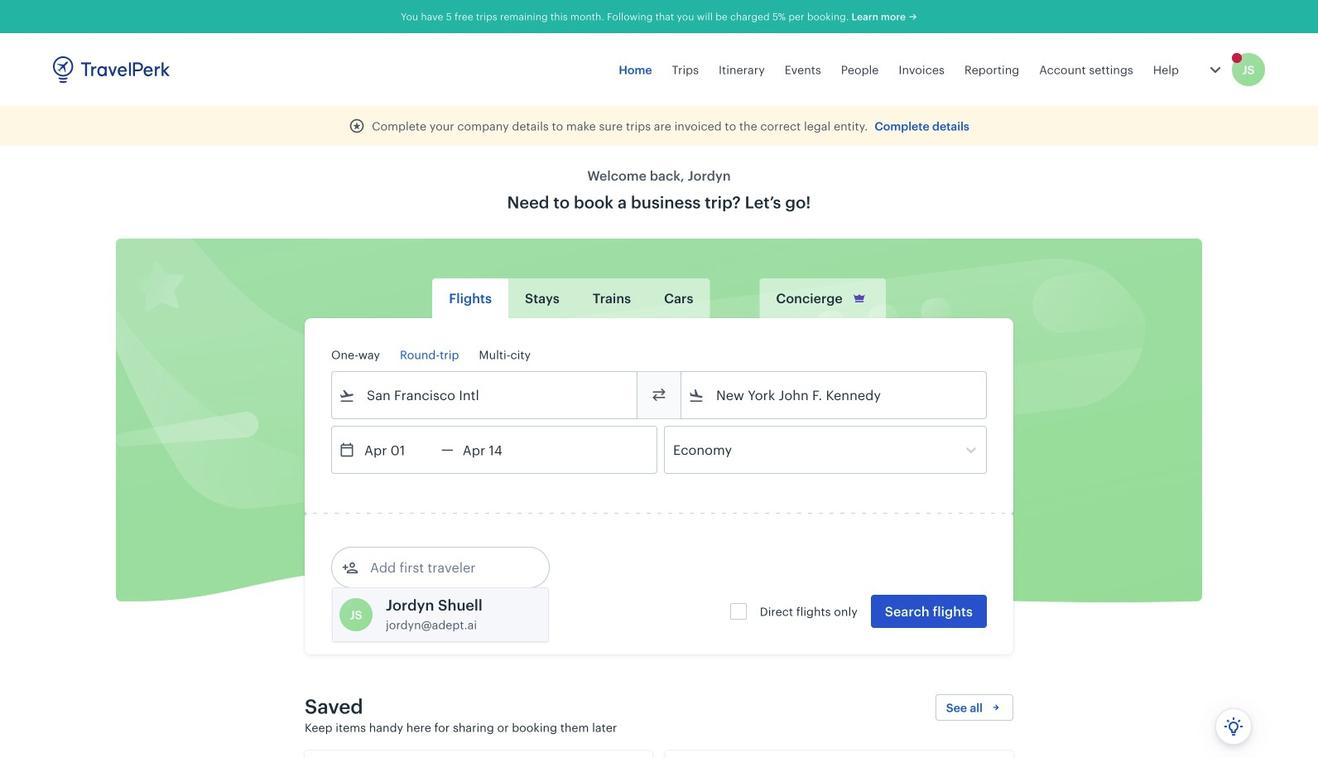 Task type: describe. For each thing, give the bounding box(es) containing it.
Return text field
[[454, 427, 540, 473]]

To search field
[[705, 382, 965, 408]]

Depart text field
[[355, 427, 442, 473]]



Task type: locate. For each thing, give the bounding box(es) containing it.
Add first traveler search field
[[359, 554, 531, 581]]

From search field
[[355, 382, 616, 408]]



Task type: vqa. For each thing, say whether or not it's contained in the screenshot.
Return text box
yes



